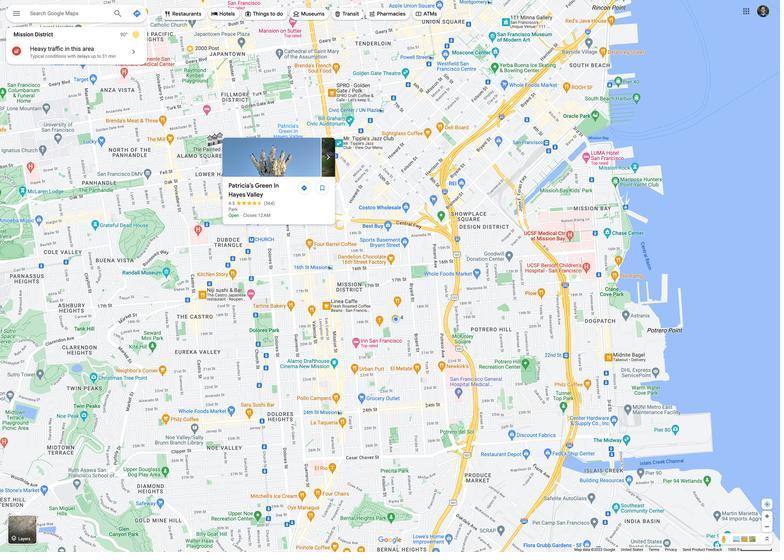 Task type: locate. For each thing, give the bounding box(es) containing it.
photo image
[[223, 138, 321, 177]]


[[245, 10, 252, 18]]

send product feedback button
[[683, 547, 723, 552]]

search google maps
[[30, 10, 78, 17]]

4.5 stars 564 reviews image
[[229, 200, 275, 206]]


[[12, 8, 21, 19]]

to right up
[[97, 54, 101, 59]]

museums
[[301, 11, 325, 17]]

0 horizontal spatial to
[[97, 54, 101, 59]]

1000 ft
[[728, 548, 740, 552]]

search
[[30, 10, 46, 17]]

data
[[583, 548, 590, 552]]

hotels
[[219, 11, 235, 17]]

google account: teddy rothschild  
(teddy@adept.ai) image
[[758, 5, 770, 17]]

map
[[575, 548, 582, 552]]

patricia's
[[229, 182, 254, 190]]

 things to do
[[245, 10, 283, 18]]

0 horizontal spatial google
[[47, 10, 64, 17]]

to inside  things to do
[[270, 11, 276, 17]]

photos of patricia's green in hayes valley region
[[223, 138, 780, 177]]

feedback
[[706, 548, 723, 552]]

maps
[[65, 10, 78, 17]]

google right ©2023 at right bottom
[[604, 548, 616, 552]]

search google maps field up 'district'
[[30, 9, 107, 18]]

united states
[[621, 548, 643, 552]]

directions image
[[301, 185, 308, 191]]

ft
[[738, 548, 740, 552]]


[[164, 10, 171, 18]]

 hotels
[[211, 10, 235, 18]]

google left maps
[[47, 10, 64, 17]]

footer
[[575, 547, 728, 552]]

1 vertical spatial to
[[97, 54, 101, 59]]

 button
[[6, 5, 27, 24]]

4.5
[[229, 201, 235, 206]]

Search Google Maps field
[[6, 5, 147, 23], [30, 9, 107, 18]]

1 horizontal spatial to
[[270, 11, 276, 17]]

1 vertical spatial google
[[604, 548, 616, 552]]

1 horizontal spatial google
[[604, 548, 616, 552]]

90°
[[120, 32, 128, 37]]

mission district
[[14, 31, 53, 38]]

save image
[[319, 185, 326, 191]]

district
[[35, 31, 53, 38]]

to left do
[[270, 11, 276, 17]]

valley
[[247, 191, 263, 199]]

to
[[270, 11, 276, 17], [97, 54, 101, 59]]

conditions
[[45, 54, 66, 59]]

zoom out image
[[765, 524, 770, 530]]

patricia's green in hayes valley tooltip
[[223, 138, 780, 224]]

restaurants
[[172, 11, 201, 17]]

terms button
[[649, 547, 660, 552]]

1000 ft button
[[728, 548, 773, 552]]

None search field
[[6, 5, 147, 24]]

 atms
[[415, 10, 437, 18]]

up
[[91, 54, 96, 59]]

send
[[683, 548, 691, 552]]

closes
[[243, 213, 257, 218]]

patricia's green in hayes valley element
[[229, 181, 295, 199]]

⋅
[[240, 213, 242, 218]]

search google maps field up mission district "region"
[[6, 5, 147, 23]]

zoom in image
[[765, 514, 770, 519]]

0 vertical spatial google
[[47, 10, 64, 17]]

footer containing map data ©2023 google
[[575, 547, 728, 552]]

in
[[274, 182, 279, 190]]

(564)
[[264, 201, 275, 206]]

1000
[[728, 548, 737, 552]]

heavy
[[30, 45, 46, 52]]

mission
[[14, 31, 33, 38]]

google
[[47, 10, 64, 17], [604, 548, 616, 552]]

typical
[[30, 54, 44, 59]]

©2023
[[591, 548, 603, 552]]

with
[[67, 54, 76, 59]]

show street view coverage image
[[719, 533, 730, 545]]

heavy traffic in this area typical conditions with delays up to 31 min
[[30, 45, 116, 59]]

in
[[65, 45, 70, 52]]

green
[[255, 182, 272, 190]]

google maps element
[[0, 0, 780, 552]]


[[415, 10, 422, 18]]

privacy
[[665, 548, 677, 552]]

none search field containing 
[[6, 5, 147, 24]]

terms
[[649, 548, 660, 552]]

0 vertical spatial to
[[270, 11, 276, 17]]



Task type: vqa. For each thing, say whether or not it's contained in the screenshot.


Task type: describe. For each thing, give the bounding box(es) containing it.
hayes
[[229, 191, 246, 199]]

do
[[277, 11, 283, 17]]

this
[[71, 45, 81, 52]]

 transit
[[334, 10, 359, 18]]

open
[[229, 213, 239, 218]]

31
[[102, 54, 107, 59]]

states
[[633, 548, 643, 552]]

12 am
[[258, 213, 271, 218]]

mission district region
[[6, 27, 147, 65]]

map data ©2023 google
[[575, 548, 616, 552]]

patricia's green in hayes valley
[[229, 182, 279, 199]]


[[334, 10, 341, 18]]

park element
[[229, 207, 238, 212]]

your location image
[[764, 501, 771, 508]]

 pharmacies
[[369, 10, 406, 18]]

pharmacies
[[377, 11, 406, 17]]

area
[[82, 45, 94, 52]]

atms
[[424, 11, 437, 17]]

to inside heavy traffic in this area typical conditions with delays up to 31 min
[[97, 54, 101, 59]]

park open ⋅ closes 12 am
[[229, 207, 271, 218]]

transit
[[343, 11, 359, 17]]

none search field inside google maps element
[[6, 5, 147, 24]]

product
[[692, 548, 706, 552]]

park
[[229, 207, 238, 212]]

google inside field
[[47, 10, 64, 17]]


[[211, 10, 218, 18]]

search google maps field containing search google maps
[[6, 5, 147, 23]]

sunny image
[[131, 30, 140, 39]]

 restaurants
[[164, 10, 201, 18]]

united
[[621, 548, 632, 552]]

layers
[[18, 537, 30, 541]]

min
[[108, 54, 116, 59]]

privacy button
[[665, 547, 677, 552]]

footer inside google maps element
[[575, 547, 728, 552]]

send product feedback
[[683, 548, 723, 552]]

 museums
[[293, 10, 325, 18]]

things
[[253, 11, 269, 17]]

search google maps field inside 'search field'
[[30, 9, 107, 18]]

delays
[[77, 54, 90, 59]]


[[369, 10, 376, 18]]

google inside footer
[[604, 548, 616, 552]]

traffic
[[48, 45, 63, 52]]

united states button
[[621, 547, 643, 552]]

mission district weather group
[[120, 27, 147, 42]]


[[293, 10, 300, 18]]



